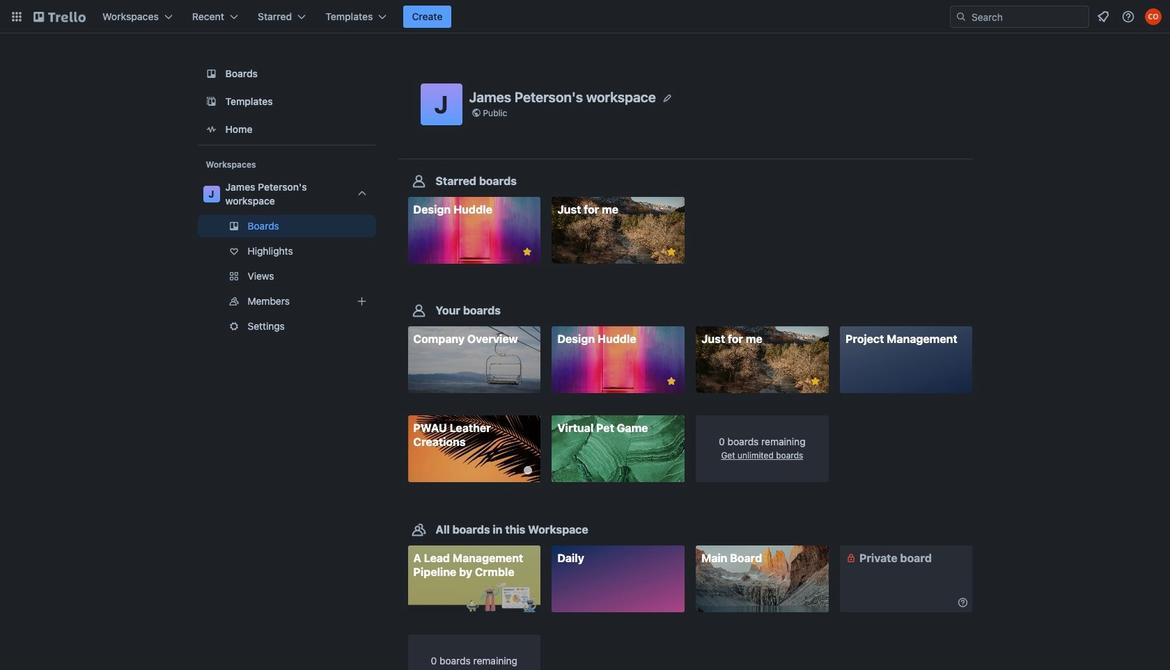 Task type: describe. For each thing, give the bounding box(es) containing it.
back to home image
[[33, 6, 86, 28]]

1 horizontal spatial click to unstar this board. it will be removed from your starred list. image
[[665, 246, 678, 258]]

Search field
[[967, 7, 1089, 26]]

christina overa (christinaovera) image
[[1145, 8, 1162, 25]]

2 horizontal spatial click to unstar this board. it will be removed from your starred list. image
[[809, 376, 822, 388]]

board image
[[203, 65, 220, 82]]

0 notifications image
[[1095, 8, 1112, 25]]

1 horizontal spatial sm image
[[956, 596, 970, 610]]



Task type: locate. For each thing, give the bounding box(es) containing it.
there is new activity on this board. image
[[524, 467, 532, 475]]

add image
[[354, 293, 370, 310]]

0 vertical spatial sm image
[[844, 552, 858, 565]]

search image
[[956, 11, 967, 22]]

0 horizontal spatial click to unstar this board. it will be removed from your starred list. image
[[521, 246, 534, 258]]

1 vertical spatial sm image
[[956, 596, 970, 610]]

0 horizontal spatial sm image
[[844, 552, 858, 565]]

click to unstar this board. it will be removed from your starred list. image
[[521, 246, 534, 258], [665, 246, 678, 258], [809, 376, 822, 388]]

home image
[[203, 121, 220, 138]]

click to unstar this board. it will be removed from your starred list. image
[[665, 376, 678, 388]]

primary element
[[0, 0, 1170, 33]]

open information menu image
[[1122, 10, 1136, 24]]

sm image
[[844, 552, 858, 565], [956, 596, 970, 610]]

template board image
[[203, 93, 220, 110]]



Task type: vqa. For each thing, say whether or not it's contained in the screenshot.
1st Click to unstar this board. It will be removed from your starred list. icon from the bottom of the page
no



